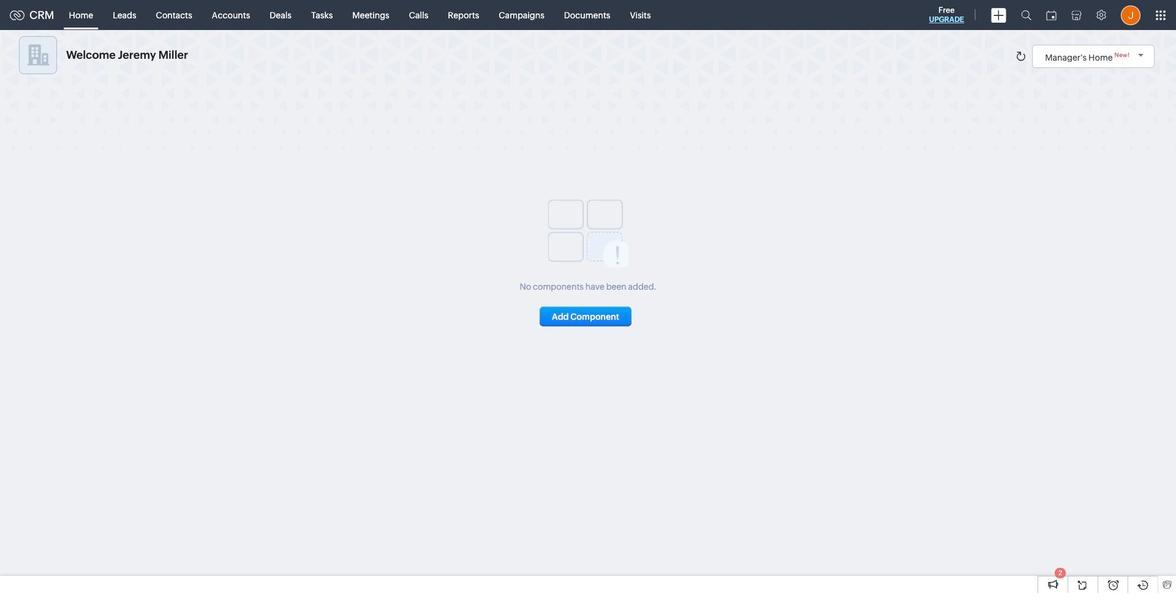 Task type: describe. For each thing, give the bounding box(es) containing it.
logo image
[[10, 10, 25, 20]]

create menu image
[[991, 8, 1007, 22]]

create menu element
[[984, 0, 1014, 30]]

search image
[[1021, 10, 1032, 20]]



Task type: vqa. For each thing, say whether or not it's contained in the screenshot.
Create Menu 'Image'
yes



Task type: locate. For each thing, give the bounding box(es) containing it.
search element
[[1014, 0, 1039, 30]]

profile image
[[1121, 5, 1141, 25]]

calendar image
[[1046, 10, 1057, 20]]

profile element
[[1114, 0, 1148, 30]]



